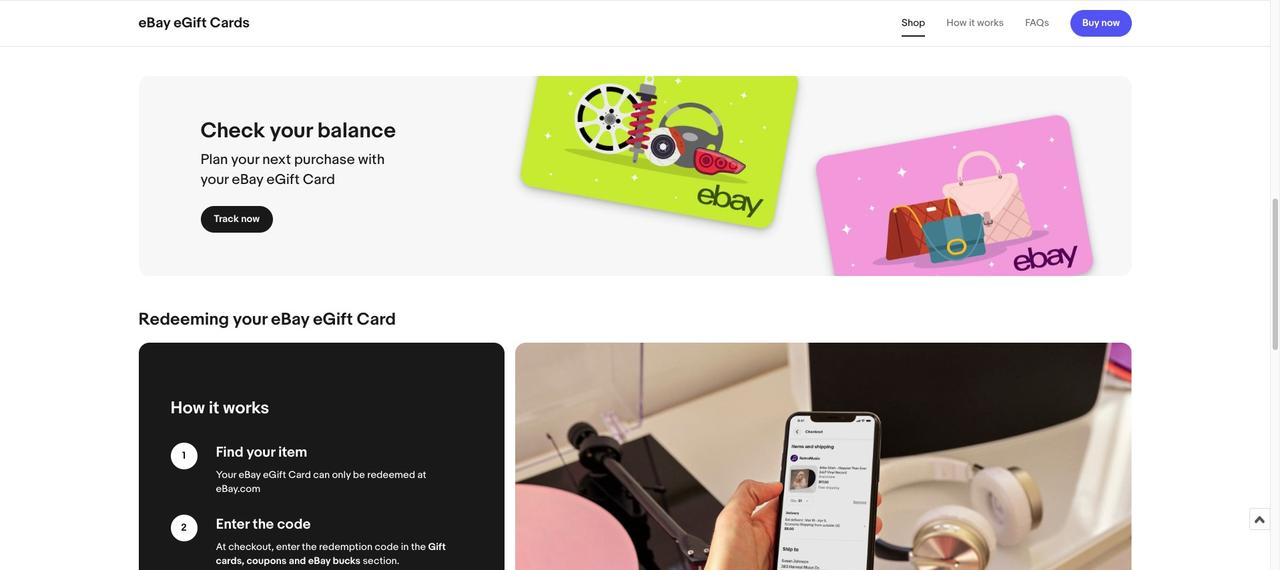 Task type: locate. For each thing, give the bounding box(es) containing it.
cards,
[[216, 555, 244, 568]]

the right in
[[411, 541, 426, 554]]

how it works right the shop
[[947, 17, 1004, 29]]

and
[[289, 555, 306, 568]]

0 horizontal spatial how
[[171, 399, 205, 419]]

1 horizontal spatial now
[[1102, 16, 1121, 29]]

2 horizontal spatial the
[[411, 541, 426, 554]]

your ebay egift card can only be redeemed at ebay.com
[[216, 469, 427, 496]]

track now button
[[201, 206, 273, 233]]

your right plan
[[231, 151, 259, 169]]

ebay
[[139, 14, 170, 32], [232, 171, 263, 189], [271, 310, 309, 331], [239, 469, 261, 482], [308, 555, 331, 568]]

1 vertical spatial code
[[375, 541, 399, 554]]

group
[[139, 0, 1132, 44]]

the up and
[[302, 541, 317, 554]]

2
[[181, 522, 187, 535]]

buy now
[[1083, 16, 1121, 29]]

now
[[1102, 16, 1121, 29], [241, 213, 260, 225]]

works up find your item
[[223, 399, 269, 419]]

egift inside your ebay egift card can only be redeemed at ebay.com
[[263, 469, 286, 482]]

faqs
[[1026, 17, 1050, 29]]

it
[[970, 17, 976, 29], [209, 399, 219, 419]]

0 vertical spatial how it works
[[947, 17, 1004, 29]]

now for track now
[[241, 213, 260, 225]]

enter
[[216, 517, 250, 534]]

redeeming your ebay egift card
[[139, 310, 396, 331]]

0 vertical spatial code
[[277, 517, 311, 534]]

0 horizontal spatial now
[[241, 213, 260, 225]]

the
[[253, 517, 274, 534], [302, 541, 317, 554], [411, 541, 426, 554]]

egift
[[174, 14, 207, 32], [267, 171, 300, 189], [313, 310, 353, 331], [263, 469, 286, 482]]

1 vertical spatial works
[[223, 399, 269, 419]]

your for check
[[270, 118, 313, 144]]

card
[[303, 171, 335, 189], [357, 310, 396, 331], [288, 469, 311, 482]]

how it works up find
[[171, 399, 269, 419]]

works
[[978, 17, 1004, 29], [223, 399, 269, 419]]

only
[[332, 469, 351, 482]]

your right "redeeming"
[[233, 310, 267, 331]]

0 vertical spatial card
[[303, 171, 335, 189]]

1
[[182, 450, 186, 463]]

now inside button
[[241, 213, 260, 225]]

0 vertical spatial how
[[947, 17, 967, 29]]

egift inside plan your next purchase with your ebay egift card
[[267, 171, 300, 189]]

1 vertical spatial how
[[171, 399, 205, 419]]

1 horizontal spatial works
[[978, 17, 1004, 29]]

how
[[947, 17, 967, 29], [171, 399, 205, 419]]

code up the enter
[[277, 517, 311, 534]]

1 vertical spatial now
[[241, 213, 260, 225]]

find your item
[[216, 444, 307, 462]]

1 horizontal spatial how
[[947, 17, 967, 29]]

1 vertical spatial how it works
[[171, 399, 269, 419]]

at
[[216, 541, 226, 554]]

now right 'buy' on the right top of the page
[[1102, 16, 1121, 29]]

0 horizontal spatial how it works
[[171, 399, 269, 419]]

section.
[[363, 555, 400, 568]]

0 horizontal spatial code
[[277, 517, 311, 534]]

ebay inside plan your next purchase with your ebay egift card
[[232, 171, 263, 189]]

0 vertical spatial now
[[1102, 16, 1121, 29]]

plan
[[201, 151, 228, 169]]

how right the shop
[[947, 17, 967, 29]]

code
[[277, 517, 311, 534], [375, 541, 399, 554]]

how up 1
[[171, 399, 205, 419]]

code up section.
[[375, 541, 399, 554]]

your right find
[[247, 444, 275, 462]]

1 vertical spatial it
[[209, 399, 219, 419]]

faqs link
[[1026, 17, 1050, 29]]

buy
[[1083, 16, 1100, 29]]

your for find
[[247, 444, 275, 462]]

anniversary button
[[946, 0, 1131, 29]]

enter the code
[[216, 517, 311, 534]]

track
[[214, 213, 239, 225]]

your
[[270, 118, 313, 144], [231, 151, 259, 169], [201, 171, 229, 189], [233, 310, 267, 331], [247, 444, 275, 462]]

redeemed
[[368, 469, 416, 482]]

1 horizontal spatial code
[[375, 541, 399, 554]]

now right track
[[241, 213, 260, 225]]

your
[[216, 469, 237, 482]]

works left faqs at the right
[[978, 17, 1004, 29]]

0 horizontal spatial works
[[223, 399, 269, 419]]

at
[[418, 469, 427, 482]]

2 vertical spatial card
[[288, 469, 311, 482]]

coupons
[[247, 555, 287, 568]]

check your balance
[[201, 118, 396, 144]]

it right the shop
[[970, 17, 976, 29]]

0 horizontal spatial it
[[209, 399, 219, 419]]

1 horizontal spatial it
[[970, 17, 976, 29]]

checkout,
[[229, 541, 274, 554]]

it up find
[[209, 399, 219, 419]]

how it works link
[[947, 17, 1004, 29]]

the up checkout,
[[253, 517, 274, 534]]

0 horizontal spatial the
[[253, 517, 274, 534]]

how it works
[[947, 17, 1004, 29], [171, 399, 269, 419]]

your up next
[[270, 118, 313, 144]]

0 vertical spatial it
[[970, 17, 976, 29]]



Task type: describe. For each thing, give the bounding box(es) containing it.
gift
[[428, 541, 446, 554]]

1 horizontal spatial the
[[302, 541, 317, 554]]

gift cards, coupons and ebay bucks
[[216, 541, 446, 568]]

redeeming
[[139, 310, 229, 331]]

track now
[[214, 213, 260, 225]]

1 horizontal spatial how it works
[[947, 17, 1004, 29]]

check
[[201, 118, 265, 144]]

how it works image
[[515, 343, 1132, 571]]

ebay egift cards
[[139, 14, 250, 32]]

ebay inside gift cards, coupons and ebay bucks
[[308, 555, 331, 568]]

hanukkah button
[[140, 0, 328, 32]]

plan your next purchase with your ebay egift card
[[201, 151, 385, 189]]

your for redeeming
[[233, 310, 267, 331]]

group containing anniversary
[[139, 0, 1132, 44]]

hanukkah
[[140, 18, 185, 31]]

0 vertical spatial works
[[978, 17, 1004, 29]]

with
[[358, 151, 385, 169]]

your for plan
[[231, 151, 259, 169]]

enter
[[276, 541, 300, 554]]

ebay.com
[[216, 483, 261, 496]]

now for buy now
[[1102, 16, 1121, 29]]

next
[[263, 151, 291, 169]]

card inside your ebay egift card can only be redeemed at ebay.com
[[288, 469, 311, 482]]

card inside plan your next purchase with your ebay egift card
[[303, 171, 335, 189]]

shop
[[902, 17, 926, 29]]

your down plan
[[201, 171, 229, 189]]

cards
[[210, 14, 250, 32]]

buy now link
[[1071, 10, 1132, 36]]

find
[[216, 444, 244, 462]]

balance
[[318, 118, 396, 144]]

purchase
[[294, 151, 355, 169]]

ebay inside your ebay egift card can only be redeemed at ebay.com
[[239, 469, 261, 482]]

be
[[353, 469, 365, 482]]

bucks
[[333, 555, 361, 568]]

1 vertical spatial card
[[357, 310, 396, 331]]

can
[[313, 469, 330, 482]]

anniversary
[[946, 16, 1000, 28]]

redemption
[[319, 541, 373, 554]]

in
[[401, 541, 409, 554]]

item
[[278, 444, 307, 462]]

at checkout, enter the redemption code in the
[[216, 541, 428, 554]]

shop link
[[902, 17, 926, 29]]



Task type: vqa. For each thing, say whether or not it's contained in the screenshot.
Redeeming
yes



